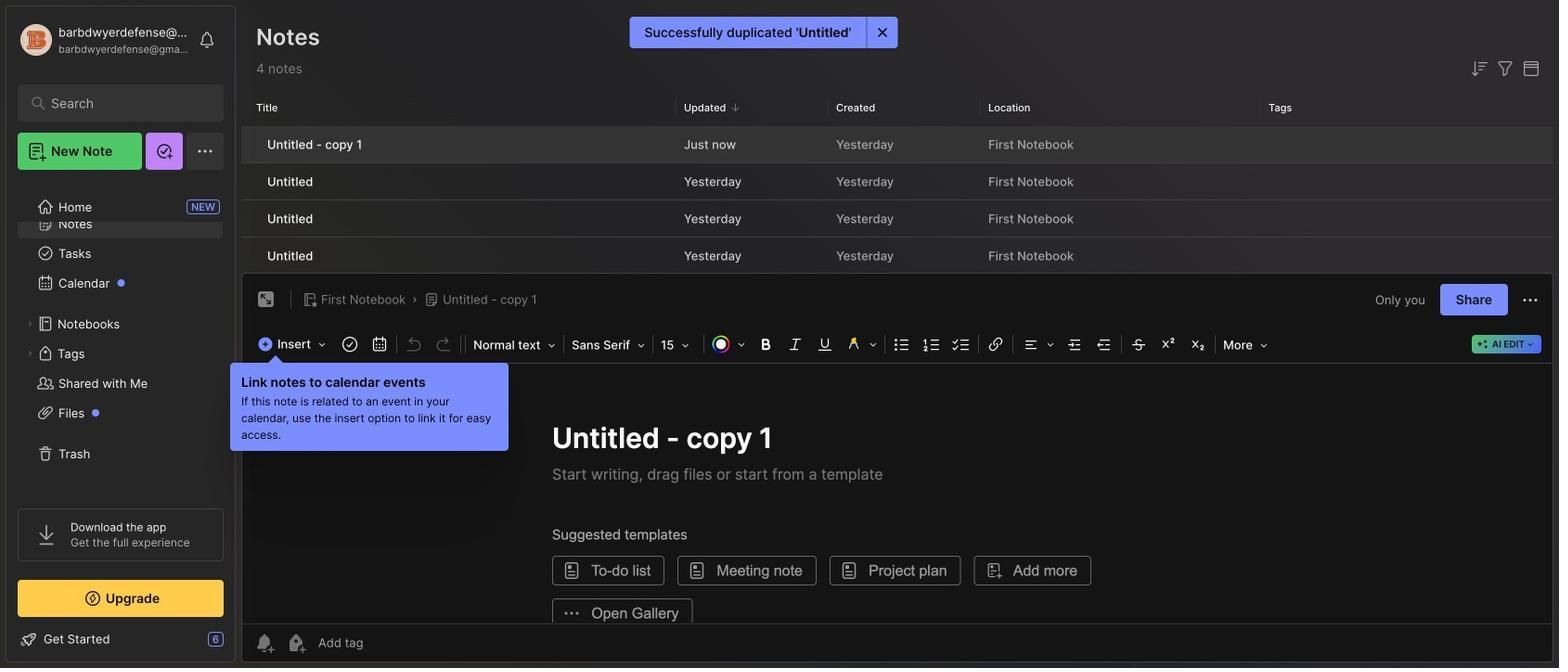 Task type: vqa. For each thing, say whether or not it's contained in the screenshot.
Add filters field
no



Task type: describe. For each thing, give the bounding box(es) containing it.
indent image
[[1062, 331, 1088, 357]]

subscript image
[[1186, 331, 1212, 357]]

insert image
[[253, 332, 335, 356]]

Search text field
[[51, 95, 199, 112]]

tree inside main element
[[6, 179, 235, 492]]

checklist image
[[949, 331, 975, 357]]

add tag image
[[285, 632, 307, 654]]

bold image
[[753, 331, 779, 357]]

none search field inside main element
[[51, 92, 199, 114]]

outdent image
[[1092, 331, 1118, 357]]

font family image
[[566, 332, 651, 356]]

note window element
[[241, 273, 1554, 663]]

add a reminder image
[[253, 632, 276, 654]]



Task type: locate. For each thing, give the bounding box(es) containing it.
font color image
[[707, 331, 751, 357]]

font size image
[[656, 332, 702, 356]]

more image
[[1218, 332, 1274, 356]]

None search field
[[51, 92, 199, 114]]

alert
[[630, 17, 898, 48]]

insert link image
[[983, 331, 1009, 357]]

task image
[[337, 331, 363, 357]]

heading level image
[[468, 332, 562, 356]]

main element
[[0, 0, 241, 668]]

calendar event image
[[367, 331, 393, 357]]

italic image
[[783, 331, 809, 357]]

highlight image
[[840, 331, 883, 357]]

expand note image
[[255, 289, 278, 311]]

row group
[[241, 126, 1554, 276]]

underline image
[[812, 331, 838, 357]]

bulleted list image
[[889, 331, 915, 357]]

strikethrough image
[[1126, 331, 1152, 357]]

expand notebooks image
[[24, 318, 35, 330]]

Note Editor text field
[[242, 363, 1553, 624]]

expand tags image
[[24, 348, 35, 359]]

alignment image
[[1016, 331, 1060, 357]]

numbered list image
[[919, 331, 945, 357]]

superscript image
[[1156, 331, 1182, 357]]

tree
[[6, 179, 235, 492]]



